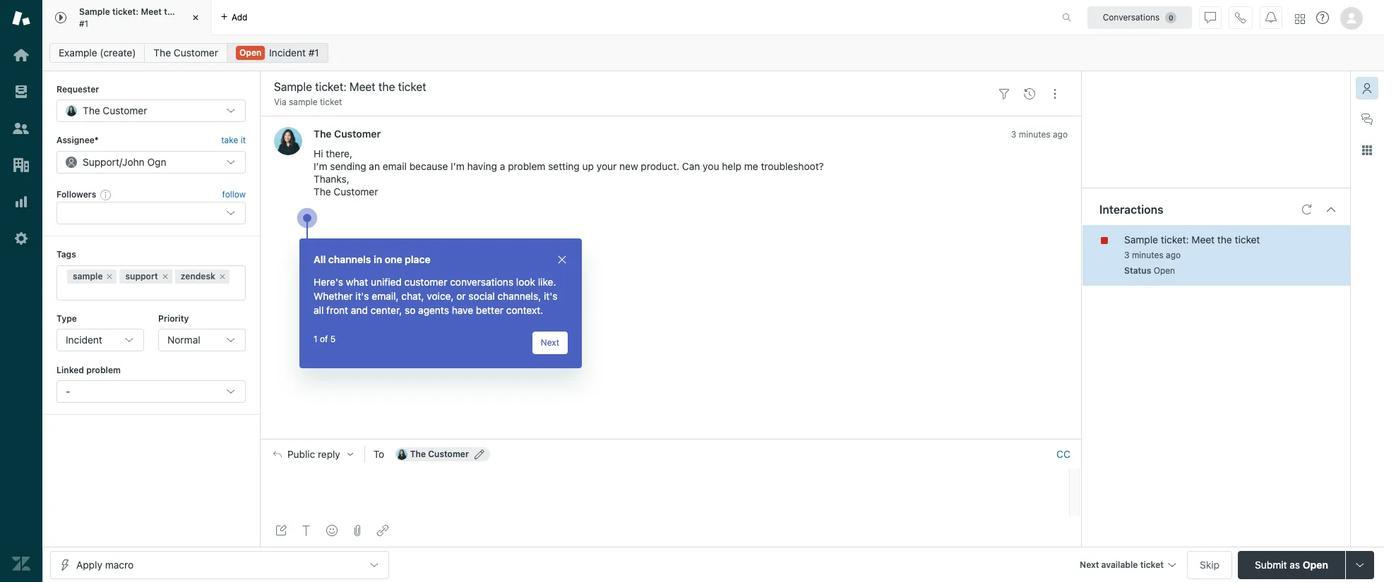 Task type: locate. For each thing, give the bounding box(es) containing it.
1 horizontal spatial sample
[[1125, 234, 1159, 246]]

#1
[[79, 18, 88, 29]]

conversations
[[450, 276, 514, 288]]

3 minutes ago text field
[[1125, 250, 1181, 261]]

interactions
[[1100, 203, 1164, 216]]

the customer link down sample ticket: meet the ticket #1
[[144, 43, 227, 63]]

0 horizontal spatial sample
[[79, 6, 110, 17]]

1 horizontal spatial problem
[[508, 161, 546, 173]]

the right customer@example.com image
[[410, 450, 426, 460]]

ticket: up (create)
[[112, 6, 139, 17]]

it's down the like.
[[544, 290, 558, 302]]

the inside the hi there, i'm sending an email because i'm having a problem setting up your new product. can you help me troubleshoot? thanks, the customer
[[314, 186, 331, 198]]

meet inside sample ticket: meet the ticket #1
[[141, 6, 162, 17]]

customer inside secondary element
[[174, 47, 218, 59]]

can
[[683, 161, 701, 173]]

2 horizontal spatial ticket
[[1235, 234, 1261, 246]]

sample for sample ticket: meet the ticket 3 minutes ago status open
[[1125, 234, 1159, 246]]

1 horizontal spatial it's
[[544, 290, 558, 302]]

1 vertical spatial sample
[[1125, 234, 1159, 246]]

product.
[[641, 161, 680, 173]]

tab
[[42, 0, 212, 35]]

have
[[452, 305, 473, 317]]

1 horizontal spatial open
[[1154, 266, 1176, 276]]

in
[[374, 254, 382, 266]]

1 vertical spatial 3
[[1125, 250, 1130, 261]]

voice,
[[427, 290, 454, 302]]

i'm
[[314, 161, 328, 173], [451, 161, 465, 173]]

or
[[457, 290, 466, 302]]

1 it's from the left
[[356, 290, 369, 302]]

1 horizontal spatial the customer link
[[314, 128, 381, 140]]

minutes
[[1019, 130, 1051, 140], [1133, 250, 1164, 261]]

1 horizontal spatial the customer
[[314, 128, 381, 140]]

ticket: inside sample ticket: meet the ticket #1
[[112, 6, 139, 17]]

0 vertical spatial problem
[[508, 161, 546, 173]]

having
[[467, 161, 497, 173]]

sample inside sample ticket: meet the ticket #1
[[79, 6, 110, 17]]

ago
[[1053, 130, 1068, 140], [1167, 250, 1181, 261]]

the customer down sample ticket: meet the ticket #1
[[154, 47, 218, 59]]

the customer link up there,
[[314, 128, 381, 140]]

i'm down hi at the left top
[[314, 161, 328, 173]]

it's
[[356, 290, 369, 302], [544, 290, 558, 302]]

0 horizontal spatial close image
[[189, 11, 203, 25]]

customer down sample ticket: meet the ticket #1
[[174, 47, 218, 59]]

the customer link
[[144, 43, 227, 63], [314, 128, 381, 140]]

new
[[620, 161, 639, 173]]

1 horizontal spatial 3
[[1125, 250, 1130, 261]]

it
[[241, 135, 246, 146]]

the inside secondary element
[[154, 47, 171, 59]]

meet
[[141, 6, 162, 17], [1192, 234, 1215, 246]]

avatar image
[[274, 127, 302, 156]]

example (create)
[[59, 47, 136, 59]]

main element
[[0, 0, 42, 583]]

there,
[[326, 148, 353, 160]]

customer up there,
[[334, 128, 381, 140]]

0 horizontal spatial ticket
[[180, 6, 204, 17]]

the for sample ticket: meet the ticket #1
[[164, 6, 178, 17]]

1 vertical spatial open
[[1154, 266, 1176, 276]]

0 horizontal spatial open
[[239, 47, 262, 58]]

ticket: for sample ticket: meet the ticket #1
[[112, 6, 139, 17]]

customer context image
[[1362, 83, 1374, 94]]

normal button
[[158, 329, 246, 352]]

conversations
[[1103, 12, 1160, 22]]

priority
[[158, 313, 189, 324]]

submit
[[1256, 559, 1288, 571]]

1 vertical spatial minutes
[[1133, 250, 1164, 261]]

1 vertical spatial meet
[[1192, 234, 1215, 246]]

agents
[[418, 305, 449, 317]]

apps image
[[1362, 145, 1374, 156]]

of
[[320, 334, 328, 345]]

add link (cmd k) image
[[377, 526, 389, 537]]

0 horizontal spatial meet
[[141, 6, 162, 17]]

3
[[1012, 130, 1017, 140], [1125, 250, 1130, 261]]

sample ticket: meet the ticket 3 minutes ago status open
[[1125, 234, 1261, 276]]

0 horizontal spatial ago
[[1053, 130, 1068, 140]]

0 horizontal spatial the customer link
[[144, 43, 227, 63]]

look
[[516, 276, 536, 288]]

minutes inside "sample ticket: meet the ticket 3 minutes ago status open"
[[1133, 250, 1164, 261]]

0 vertical spatial ticket:
[[112, 6, 139, 17]]

sample up 3 minutes ago text field
[[1125, 234, 1159, 246]]

the inside "sample ticket: meet the ticket 3 minutes ago status open"
[[1218, 234, 1233, 246]]

next
[[541, 338, 560, 348]]

channels
[[328, 254, 371, 266]]

the customer inside secondary element
[[154, 47, 218, 59]]

example (create) button
[[49, 43, 145, 63]]

whether
[[314, 290, 353, 302]]

0 vertical spatial the customer
[[154, 47, 218, 59]]

an
[[369, 161, 380, 173]]

a
[[500, 161, 506, 173]]

problem
[[508, 161, 546, 173], [86, 365, 121, 376]]

the customer link inside secondary element
[[144, 43, 227, 63]]

example
[[59, 47, 97, 59]]

here's
[[314, 276, 343, 288]]

the
[[154, 47, 171, 59], [314, 128, 332, 140], [314, 186, 331, 198], [410, 450, 426, 460]]

all
[[314, 305, 324, 317]]

views image
[[12, 83, 30, 101]]

better
[[476, 305, 504, 317]]

next button
[[533, 332, 568, 355]]

ticket
[[180, 6, 204, 17], [320, 97, 342, 107], [1235, 234, 1261, 246]]

customer
[[174, 47, 218, 59], [334, 128, 381, 140], [334, 186, 378, 198], [428, 450, 469, 460]]

me
[[745, 161, 759, 173]]

get started image
[[12, 46, 30, 64]]

context.
[[506, 305, 543, 317]]

2 vertical spatial open
[[1304, 559, 1329, 571]]

2 vertical spatial ticket
[[1235, 234, 1261, 246]]

problem right a
[[508, 161, 546, 173]]

place
[[405, 254, 431, 266]]

ticket: for sample ticket: meet the ticket 3 minutes ago status open
[[1161, 234, 1190, 246]]

1 vertical spatial ticket:
[[1161, 234, 1190, 246]]

0 horizontal spatial the customer
[[154, 47, 218, 59]]

get help image
[[1317, 11, 1330, 24]]

meet inside "sample ticket: meet the ticket 3 minutes ago status open"
[[1192, 234, 1215, 246]]

0 horizontal spatial minutes
[[1019, 130, 1051, 140]]

you
[[703, 161, 720, 173]]

close image
[[189, 11, 203, 25], [557, 254, 568, 266]]

1 vertical spatial ticket
[[320, 97, 342, 107]]

the
[[164, 6, 178, 17], [1218, 234, 1233, 246]]

the customer up there,
[[314, 128, 381, 140]]

follow
[[222, 189, 246, 200]]

hi there, i'm sending an email because i'm having a problem setting up your new product. can you help me troubleshoot? thanks, the customer
[[314, 148, 824, 198]]

0 horizontal spatial problem
[[86, 365, 121, 376]]

sample
[[79, 6, 110, 17], [1125, 234, 1159, 246]]

as
[[1290, 559, 1301, 571]]

incident button
[[57, 329, 144, 352]]

3 inside "sample ticket: meet the ticket 3 minutes ago status open"
[[1125, 250, 1130, 261]]

to
[[374, 449, 385, 461]]

the customer
[[154, 47, 218, 59], [314, 128, 381, 140], [410, 450, 469, 460]]

customer@example.com image
[[396, 450, 408, 461]]

close image inside 'all channels in one place' dialog
[[557, 254, 568, 266]]

ticket inside sample ticket: meet the ticket #1
[[180, 6, 204, 17]]

customer down sending
[[334, 186, 378, 198]]

0 vertical spatial ago
[[1053, 130, 1068, 140]]

meet for sample ticket: meet the ticket 3 minutes ago status open
[[1192, 234, 1215, 246]]

1 vertical spatial the customer
[[314, 128, 381, 140]]

open inside "sample ticket: meet the ticket 3 minutes ago status open"
[[1154, 266, 1176, 276]]

1 horizontal spatial i'm
[[451, 161, 465, 173]]

open link
[[227, 43, 328, 63]]

sample up '#1' on the top
[[79, 6, 110, 17]]

minutes up status
[[1133, 250, 1164, 261]]

0 vertical spatial 3
[[1012, 130, 1017, 140]]

minutes down events icon
[[1019, 130, 1051, 140]]

the customer right customer@example.com image
[[410, 450, 469, 460]]

submit as open
[[1256, 559, 1329, 571]]

1 vertical spatial the
[[1218, 234, 1233, 246]]

open
[[239, 47, 262, 58], [1154, 266, 1176, 276], [1304, 559, 1329, 571]]

what
[[346, 276, 368, 288]]

0 horizontal spatial it's
[[356, 290, 369, 302]]

0 horizontal spatial i'm
[[314, 161, 328, 173]]

reporting image
[[12, 193, 30, 211]]

problem down incident popup button
[[86, 365, 121, 376]]

take
[[221, 135, 238, 146]]

1 vertical spatial problem
[[86, 365, 121, 376]]

1 vertical spatial ago
[[1167, 250, 1181, 261]]

2 vertical spatial the customer
[[410, 450, 469, 460]]

unified
[[371, 276, 402, 288]]

0 vertical spatial meet
[[141, 6, 162, 17]]

1 horizontal spatial minutes
[[1133, 250, 1164, 261]]

3 minutes ago text field
[[1012, 130, 1068, 140]]

sample inside "sample ticket: meet the ticket 3 minutes ago status open"
[[1125, 234, 1159, 246]]

1 horizontal spatial ticket
[[320, 97, 342, 107]]

0 vertical spatial close image
[[189, 11, 203, 25]]

cc button
[[1057, 449, 1071, 462]]

it's up and
[[356, 290, 369, 302]]

1 vertical spatial close image
[[557, 254, 568, 266]]

1 horizontal spatial the
[[1218, 234, 1233, 246]]

0 vertical spatial the
[[164, 6, 178, 17]]

0 horizontal spatial the
[[164, 6, 178, 17]]

insert emojis image
[[326, 526, 338, 537]]

ticket: inside "sample ticket: meet the ticket 3 minutes ago status open"
[[1161, 234, 1190, 246]]

1 horizontal spatial ticket:
[[1161, 234, 1190, 246]]

the inside sample ticket: meet the ticket #1
[[164, 6, 178, 17]]

0 vertical spatial open
[[239, 47, 262, 58]]

conversations button
[[1088, 6, 1193, 29]]

1 horizontal spatial close image
[[557, 254, 568, 266]]

the down sample ticket: meet the ticket #1
[[154, 47, 171, 59]]

2 horizontal spatial open
[[1304, 559, 1329, 571]]

0 vertical spatial ticket
[[180, 6, 204, 17]]

ticket: up 3 minutes ago text field
[[1161, 234, 1190, 246]]

1 horizontal spatial meet
[[1192, 234, 1215, 246]]

take it button
[[221, 134, 246, 148]]

1 horizontal spatial ago
[[1167, 250, 1181, 261]]

email,
[[372, 290, 399, 302]]

events image
[[1025, 88, 1036, 99]]

format text image
[[301, 526, 312, 537]]

0 horizontal spatial 3
[[1012, 130, 1017, 140]]

0 vertical spatial sample
[[79, 6, 110, 17]]

0 vertical spatial the customer link
[[144, 43, 227, 63]]

help
[[722, 161, 742, 173]]

social
[[469, 290, 495, 302]]

follow button
[[222, 189, 246, 201]]

i'm left having
[[451, 161, 465, 173]]

ticket inside "sample ticket: meet the ticket 3 minutes ago status open"
[[1235, 234, 1261, 246]]

0 horizontal spatial ticket:
[[112, 6, 139, 17]]

the down thanks,
[[314, 186, 331, 198]]

customer left edit user icon
[[428, 450, 469, 460]]



Task type: describe. For each thing, give the bounding box(es) containing it.
chat,
[[402, 290, 424, 302]]

sample
[[289, 97, 318, 107]]

take it
[[221, 135, 246, 146]]

type
[[57, 313, 77, 324]]

5
[[330, 334, 336, 345]]

so
[[405, 305, 416, 317]]

add attachment image
[[352, 526, 363, 537]]

1 i'm from the left
[[314, 161, 328, 173]]

edit user image
[[475, 450, 485, 460]]

via sample ticket
[[274, 97, 342, 107]]

sample for sample ticket: meet the ticket #1
[[79, 6, 110, 17]]

2 horizontal spatial the customer
[[410, 450, 469, 460]]

thanks,
[[314, 173, 350, 185]]

meet for sample ticket: meet the ticket #1
[[141, 6, 162, 17]]

linked
[[57, 365, 84, 376]]

sending
[[330, 161, 366, 173]]

ago inside "sample ticket: meet the ticket 3 minutes ago status open"
[[1167, 250, 1181, 261]]

2 i'm from the left
[[451, 161, 465, 173]]

here's what unified customer conversations look like. whether it's email, chat, voice, or social channels, it's all front and center, so agents have better context.
[[314, 276, 558, 317]]

setting
[[548, 161, 580, 173]]

customers image
[[12, 119, 30, 138]]

1 of 5 next
[[314, 334, 560, 348]]

zendesk image
[[12, 555, 30, 574]]

customer inside the hi there, i'm sending an email because i'm having a problem setting up your new product. can you help me troubleshoot? thanks, the customer
[[334, 186, 378, 198]]

the up hi at the left top
[[314, 128, 332, 140]]

3 minutes ago
[[1012, 130, 1068, 140]]

tabs tab list
[[42, 0, 1048, 35]]

admin image
[[12, 230, 30, 248]]

ticket for sample ticket: meet the ticket 3 minutes ago status open
[[1235, 234, 1261, 246]]

and
[[351, 305, 368, 317]]

skip button
[[1188, 551, 1233, 580]]

normal
[[167, 334, 200, 346]]

via
[[274, 97, 287, 107]]

channels,
[[498, 290, 541, 302]]

skip
[[1200, 559, 1220, 571]]

cc
[[1057, 449, 1071, 461]]

the for sample ticket: meet the ticket 3 minutes ago status open
[[1218, 234, 1233, 246]]

troubleshoot?
[[761, 161, 824, 173]]

1
[[314, 334, 318, 345]]

status
[[1125, 266, 1152, 276]]

one
[[385, 254, 402, 266]]

0 vertical spatial minutes
[[1019, 130, 1051, 140]]

because
[[410, 161, 448, 173]]

secondary element
[[42, 39, 1385, 67]]

Subject field
[[271, 78, 989, 95]]

center,
[[371, 305, 402, 317]]

all
[[314, 254, 326, 266]]

front
[[327, 305, 348, 317]]

problem inside the hi there, i'm sending an email because i'm having a problem setting up your new product. can you help me troubleshoot? thanks, the customer
[[508, 161, 546, 173]]

zendesk support image
[[12, 9, 30, 28]]

incident
[[66, 334, 102, 346]]

close image inside tab
[[189, 11, 203, 25]]

open inside 'link'
[[239, 47, 262, 58]]

customer
[[405, 276, 448, 288]]

2 it's from the left
[[544, 290, 558, 302]]

1 vertical spatial the customer link
[[314, 128, 381, 140]]

tab containing sample ticket: meet the ticket
[[42, 0, 212, 35]]

linked problem
[[57, 365, 121, 376]]

all channels in one place
[[314, 254, 431, 266]]

ticket for sample ticket: meet the ticket #1
[[180, 6, 204, 17]]

sample ticket: meet the ticket #1
[[79, 6, 204, 29]]

email
[[383, 161, 407, 173]]

draft mode image
[[276, 526, 287, 537]]

(create)
[[100, 47, 136, 59]]

up
[[583, 161, 594, 173]]

zendesk products image
[[1296, 14, 1306, 24]]

all channels in one place dialog
[[300, 239, 582, 369]]

like.
[[538, 276, 556, 288]]

hi
[[314, 148, 323, 160]]

your
[[597, 161, 617, 173]]

organizations image
[[12, 156, 30, 175]]



Task type: vqa. For each thing, say whether or not it's contained in the screenshot.
topmost john ogn
no



